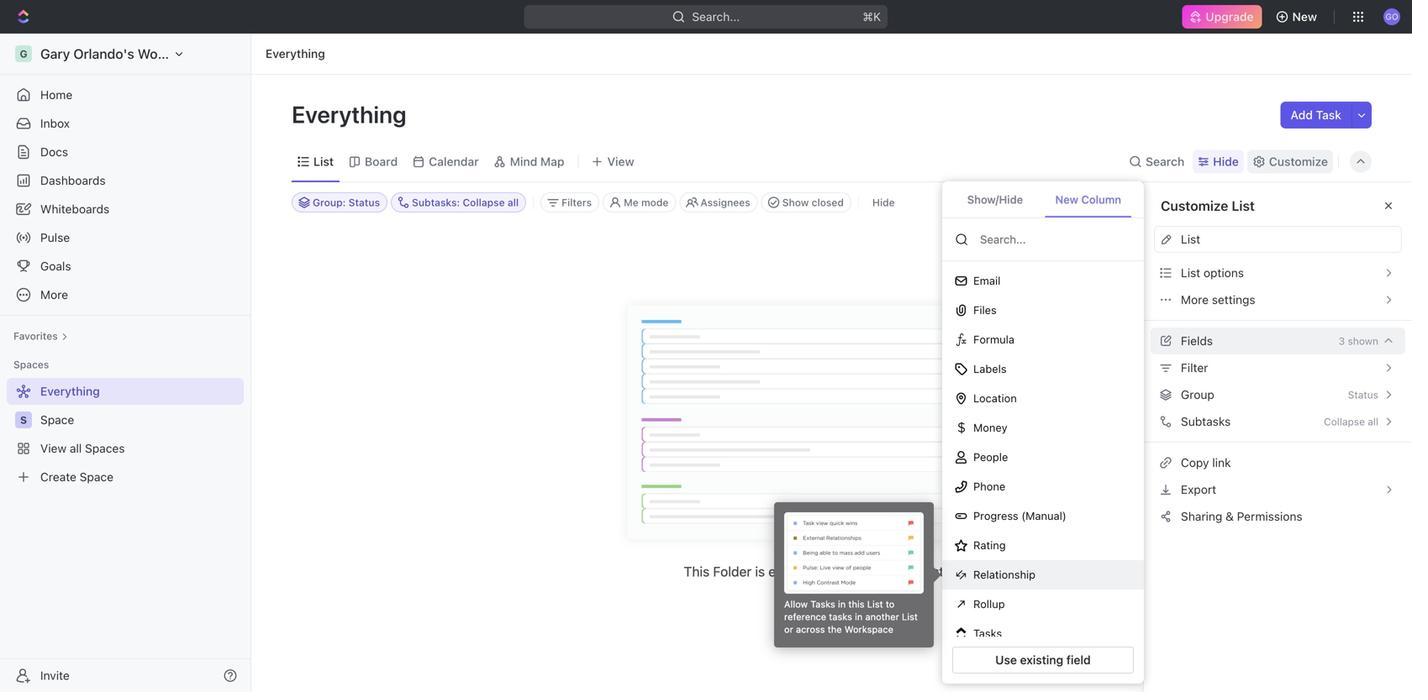 Task type: describe. For each thing, give the bounding box(es) containing it.
more settings
[[1181, 293, 1256, 307]]

1 vertical spatial everything
[[292, 100, 412, 128]]

new button
[[1269, 3, 1327, 30]]

to inside allow tasks in this list to reference tasks in another list or across the workspace
[[886, 599, 895, 610]]

started.
[[933, 564, 980, 580]]

board link
[[361, 150, 398, 174]]

location
[[974, 392, 1017, 405]]

gary orlando's workspace, , element
[[15, 45, 32, 62]]

1 vertical spatial status
[[1348, 389, 1379, 401]]

new for new
[[1293, 10, 1317, 24]]

0 horizontal spatial status
[[349, 197, 380, 208]]

show
[[782, 197, 809, 208]]

is
[[755, 564, 765, 580]]

another
[[865, 612, 899, 623]]

this
[[849, 599, 865, 610]]

hide inside button
[[873, 197, 895, 208]]

(manual)
[[1022, 510, 1067, 523]]

show/hide
[[967, 193, 1023, 206]]

invite
[[40, 669, 70, 683]]

add task
[[1291, 108, 1342, 122]]

list options button
[[1154, 260, 1402, 287]]

go button
[[1379, 3, 1406, 30]]

more button
[[7, 282, 244, 309]]

existing
[[1020, 654, 1064, 668]]

view all spaces link
[[7, 435, 240, 462]]

filters button
[[541, 193, 599, 213]]

home link
[[7, 82, 244, 108]]

workspace inside sidebar navigation
[[138, 46, 207, 62]]

0 vertical spatial spaces
[[13, 359, 49, 371]]

1 horizontal spatial spaces
[[85, 442, 125, 456]]

all for view all spaces
[[70, 442, 82, 456]]

across
[[796, 625, 825, 636]]

use existing field button
[[953, 647, 1134, 674]]

rating
[[974, 539, 1006, 552]]

fields
[[1181, 334, 1213, 348]]

export button
[[1154, 477, 1402, 504]]

workspace inside allow tasks in this list to reference tasks in another list or across the workspace
[[845, 625, 894, 636]]

me
[[624, 197, 639, 208]]

1 horizontal spatial collapse
[[1324, 416, 1365, 428]]

column
[[1082, 193, 1121, 206]]

hide button
[[1193, 150, 1244, 174]]

list up group:
[[314, 155, 334, 169]]

create inside tree
[[40, 470, 76, 484]]

sharing
[[1181, 510, 1223, 524]]

formula
[[974, 334, 1015, 346]]

0 horizontal spatial collapse
[[463, 197, 505, 208]]

filter
[[1181, 361, 1208, 375]]

new column button
[[1045, 183, 1132, 218]]

&
[[1226, 510, 1234, 524]]

a
[[857, 564, 865, 580]]

me mode button
[[603, 193, 676, 213]]

pulse link
[[7, 224, 244, 251]]

show/hide button
[[955, 183, 1036, 218]]

copy link
[[1181, 456, 1231, 470]]

link
[[1213, 456, 1231, 470]]

map
[[541, 155, 565, 169]]

dashboards link
[[7, 167, 244, 194]]

money
[[974, 422, 1008, 434]]

list link
[[310, 150, 334, 174]]

customize for customize list
[[1161, 198, 1229, 214]]

use
[[996, 654, 1017, 668]]

get
[[909, 564, 929, 580]]

export
[[1181, 483, 1217, 497]]

board
[[365, 155, 398, 169]]

group: status
[[313, 197, 380, 208]]

whiteboards
[[40, 202, 109, 216]]

search...
[[692, 10, 740, 24]]

tasks
[[829, 612, 852, 623]]

view for view all spaces
[[40, 442, 67, 456]]

space inside space link
[[40, 413, 74, 427]]

group
[[1181, 388, 1215, 402]]

view for view
[[607, 155, 634, 169]]

mind map link
[[507, 150, 565, 174]]

subtasks: collapse all
[[412, 197, 519, 208]]

1 horizontal spatial create
[[813, 564, 854, 580]]

dashboards
[[40, 174, 106, 187]]

subtasks:
[[412, 197, 460, 208]]

more for more settings
[[1181, 293, 1209, 307]]

view all spaces
[[40, 442, 125, 456]]

folder
[[713, 564, 752, 580]]

sharing & permissions
[[1181, 510, 1303, 524]]

search button
[[1124, 150, 1190, 174]]

space link
[[40, 407, 240, 434]]

subtasks
[[1181, 415, 1231, 429]]

tasks inside allow tasks in this list to reference tasks in another list or across the workspace
[[811, 599, 835, 610]]

goals link
[[7, 253, 244, 280]]

group:
[[313, 197, 346, 208]]

Search tasks... text field
[[1203, 190, 1371, 215]]

mode
[[641, 197, 669, 208]]

list inside button
[[1181, 266, 1201, 280]]

copy link button
[[1154, 450, 1402, 477]]

add
[[1291, 108, 1313, 122]]

permissions
[[1237, 510, 1303, 524]]



Task type: vqa. For each thing, say whether or not it's contained in the screenshot.
Workspace within Sidebar navigation
yes



Task type: locate. For each thing, give the bounding box(es) containing it.
2 vertical spatial everything
[[40, 385, 100, 398]]

people
[[974, 451, 1008, 464]]

collapse up copy link button
[[1324, 416, 1365, 428]]

inbox link
[[7, 110, 244, 137]]

0 vertical spatial everything
[[266, 47, 325, 61]]

workspace down another
[[845, 625, 894, 636]]

tree
[[7, 378, 244, 491]]

create space link
[[7, 464, 240, 491]]

more inside dropdown button
[[40, 288, 68, 302]]

0 vertical spatial all
[[508, 197, 519, 208]]

task
[[1316, 108, 1342, 122]]

mind
[[510, 155, 537, 169]]

new for new column
[[1056, 193, 1079, 206]]

1 horizontal spatial in
[[855, 612, 863, 623]]

view up create space
[[40, 442, 67, 456]]

3
[[1339, 335, 1345, 347]]

new left "column"
[[1056, 193, 1079, 206]]

1 horizontal spatial more
[[1181, 293, 1209, 307]]

assignees
[[701, 197, 750, 208]]

progress
[[974, 510, 1019, 523]]

field
[[1067, 654, 1091, 668]]

favorites
[[13, 330, 58, 342]]

0 horizontal spatial everything link
[[7, 378, 240, 405]]

space right space, , element at the left of page
[[40, 413, 74, 427]]

in down this
[[855, 612, 863, 623]]

status right group:
[[349, 197, 380, 208]]

sharing & permissions button
[[1154, 504, 1402, 530]]

options
[[1204, 266, 1244, 280]]

0 vertical spatial space
[[40, 413, 74, 427]]

1 vertical spatial to
[[886, 599, 895, 610]]

0 vertical spatial everything link
[[261, 44, 329, 64]]

settings
[[1212, 293, 1256, 307]]

view inside button
[[607, 155, 634, 169]]

go
[[1386, 12, 1399, 21]]

0 vertical spatial workspace
[[138, 46, 207, 62]]

all for collapse all
[[1368, 416, 1379, 428]]

tab list containing show/hide
[[942, 182, 1144, 219]]

1 vertical spatial spaces
[[85, 442, 125, 456]]

hide up customize list
[[1213, 155, 1239, 169]]

0 vertical spatial create
[[40, 470, 76, 484]]

customize
[[1269, 155, 1328, 169], [1161, 198, 1229, 214]]

0 horizontal spatial view
[[40, 442, 67, 456]]

collapse all
[[1324, 416, 1379, 428]]

list down hide dropdown button
[[1232, 198, 1255, 214]]

0 horizontal spatial new
[[1056, 193, 1079, 206]]

2 horizontal spatial all
[[1368, 416, 1379, 428]]

files
[[974, 304, 997, 317]]

in
[[838, 599, 846, 610], [855, 612, 863, 623]]

g
[[20, 48, 27, 60]]

tree containing everything
[[7, 378, 244, 491]]

1 vertical spatial new
[[1056, 193, 1079, 206]]

1 vertical spatial hide
[[873, 197, 895, 208]]

tasks
[[811, 599, 835, 610], [974, 628, 1002, 640]]

1 horizontal spatial workspace
[[845, 625, 894, 636]]

1 vertical spatial create
[[813, 564, 854, 580]]

0 vertical spatial status
[[349, 197, 380, 208]]

more down the goals
[[40, 288, 68, 302]]

spaces up the create space link on the left of the page
[[85, 442, 125, 456]]

0 horizontal spatial in
[[838, 599, 846, 610]]

calendar
[[429, 155, 479, 169]]

filter button
[[1154, 355, 1402, 382]]

0 horizontal spatial create
[[40, 470, 76, 484]]

in up tasks
[[838, 599, 846, 610]]

1 horizontal spatial space
[[80, 470, 114, 484]]

or
[[784, 625, 793, 636]]

1 vertical spatial everything link
[[7, 378, 240, 405]]

more for more
[[40, 288, 68, 302]]

create left a
[[813, 564, 854, 580]]

space, , element
[[15, 412, 32, 429]]

more down the list options
[[1181, 293, 1209, 307]]

0 horizontal spatial workspace
[[138, 46, 207, 62]]

1 vertical spatial customize
[[1161, 198, 1229, 214]]

all down mind
[[508, 197, 519, 208]]

filter button
[[1144, 355, 1412, 382]]

list up another
[[867, 599, 883, 610]]

0 vertical spatial to
[[893, 564, 906, 580]]

customize down hide dropdown button
[[1161, 198, 1229, 214]]

shown
[[1348, 335, 1379, 347]]

favorites button
[[7, 326, 75, 346]]

0 horizontal spatial tasks
[[811, 599, 835, 610]]

1 vertical spatial workspace
[[845, 625, 894, 636]]

list
[[314, 155, 334, 169], [1232, 198, 1255, 214], [1181, 232, 1201, 246], [1181, 266, 1201, 280], [868, 564, 890, 580], [867, 599, 883, 610], [902, 612, 918, 623]]

1 horizontal spatial status
[[1348, 389, 1379, 401]]

1 vertical spatial collapse
[[1324, 416, 1365, 428]]

0 horizontal spatial all
[[70, 442, 82, 456]]

create down view all spaces
[[40, 470, 76, 484]]

list right a
[[868, 564, 890, 580]]

0 vertical spatial hide
[[1213, 155, 1239, 169]]

0 vertical spatial customize
[[1269, 155, 1328, 169]]

space
[[40, 413, 74, 427], [80, 470, 114, 484]]

use existing field
[[996, 654, 1091, 668]]

view up me
[[607, 155, 634, 169]]

s
[[20, 414, 27, 426]]

0 horizontal spatial hide
[[873, 197, 895, 208]]

Search field
[[979, 232, 1131, 247]]

orlando's
[[73, 46, 134, 62]]

the
[[828, 625, 842, 636]]

new right upgrade
[[1293, 10, 1317, 24]]

tab list
[[942, 182, 1144, 219]]

view button
[[586, 142, 640, 182]]

home
[[40, 88, 73, 102]]

whiteboards link
[[7, 196, 244, 223]]

progress (manual)
[[974, 510, 1067, 523]]

this
[[684, 564, 710, 580]]

1 horizontal spatial tasks
[[974, 628, 1002, 640]]

1 horizontal spatial view
[[607, 155, 634, 169]]

0 horizontal spatial more
[[40, 288, 68, 302]]

workspace up home link
[[138, 46, 207, 62]]

3 shown
[[1339, 335, 1379, 347]]

filters
[[562, 197, 592, 208]]

new column
[[1056, 193, 1121, 206]]

email
[[974, 275, 1001, 287]]

1 vertical spatial tasks
[[974, 628, 1002, 640]]

all inside sidebar navigation
[[70, 442, 82, 456]]

all up create space
[[70, 442, 82, 456]]

space inside the create space link
[[80, 470, 114, 484]]

add task button
[[1281, 102, 1352, 129]]

status
[[349, 197, 380, 208], [1348, 389, 1379, 401]]

list down customize list
[[1181, 232, 1201, 246]]

tasks up "reference" at the bottom of the page
[[811, 599, 835, 610]]

upgrade link
[[1182, 5, 1262, 29]]

empty.
[[769, 564, 810, 580]]

1 horizontal spatial everything link
[[261, 44, 329, 64]]

all
[[508, 197, 519, 208], [1368, 416, 1379, 428], [70, 442, 82, 456]]

more inside button
[[1181, 293, 1209, 307]]

customize inside button
[[1269, 155, 1328, 169]]

hide inside dropdown button
[[1213, 155, 1239, 169]]

workspace
[[138, 46, 207, 62], [845, 625, 894, 636]]

assignees button
[[680, 193, 758, 213]]

0 vertical spatial collapse
[[463, 197, 505, 208]]

list options
[[1181, 266, 1244, 280]]

view
[[607, 155, 634, 169], [40, 442, 67, 456]]

2 vertical spatial all
[[70, 442, 82, 456]]

docs
[[40, 145, 68, 159]]

1 horizontal spatial new
[[1293, 10, 1317, 24]]

allow tasks in this list to reference tasks in another list or across the workspace
[[784, 599, 918, 636]]

all down the shown
[[1368, 416, 1379, 428]]

sidebar navigation
[[0, 34, 255, 693]]

pulse
[[40, 231, 70, 245]]

1 vertical spatial space
[[80, 470, 114, 484]]

0 vertical spatial new
[[1293, 10, 1317, 24]]

list right another
[[902, 612, 918, 623]]

list left options
[[1181, 266, 1201, 280]]

0 horizontal spatial space
[[40, 413, 74, 427]]

goals
[[40, 259, 71, 273]]

show closed button
[[761, 193, 852, 213]]

1 horizontal spatial hide
[[1213, 155, 1239, 169]]

to left get
[[893, 564, 906, 580]]

space down view all spaces
[[80, 470, 114, 484]]

customize up search tasks... text field
[[1269, 155, 1328, 169]]

phone
[[974, 481, 1006, 493]]

0 vertical spatial in
[[838, 599, 846, 610]]

0 horizontal spatial customize
[[1161, 198, 1229, 214]]

new
[[1293, 10, 1317, 24], [1056, 193, 1079, 206]]

1 horizontal spatial all
[[508, 197, 519, 208]]

customize for customize
[[1269, 155, 1328, 169]]

collapse right subtasks:
[[463, 197, 505, 208]]

everything inside sidebar navigation
[[40, 385, 100, 398]]

1 vertical spatial all
[[1368, 416, 1379, 428]]

more settings button
[[1154, 287, 1402, 314]]

customize list
[[1161, 198, 1255, 214]]

view inside sidebar navigation
[[40, 442, 67, 456]]

0 horizontal spatial spaces
[[13, 359, 49, 371]]

1 horizontal spatial customize
[[1269, 155, 1328, 169]]

tasks down rollup
[[974, 628, 1002, 640]]

1 vertical spatial view
[[40, 442, 67, 456]]

search
[[1146, 155, 1185, 169]]

labels
[[974, 363, 1007, 376]]

0 vertical spatial tasks
[[811, 599, 835, 610]]

to up another
[[886, 599, 895, 610]]

status up collapse all
[[1348, 389, 1379, 401]]

spaces down favorites
[[13, 359, 49, 371]]

export button
[[1154, 477, 1402, 504]]

create space
[[40, 470, 114, 484]]

gary
[[40, 46, 70, 62]]

0 vertical spatial view
[[607, 155, 634, 169]]

1 vertical spatial in
[[855, 612, 863, 623]]

new inside tab list
[[1056, 193, 1079, 206]]

gary orlando's workspace
[[40, 46, 207, 62]]

hide right closed
[[873, 197, 895, 208]]

tree inside sidebar navigation
[[7, 378, 244, 491]]

show closed
[[782, 197, 844, 208]]



